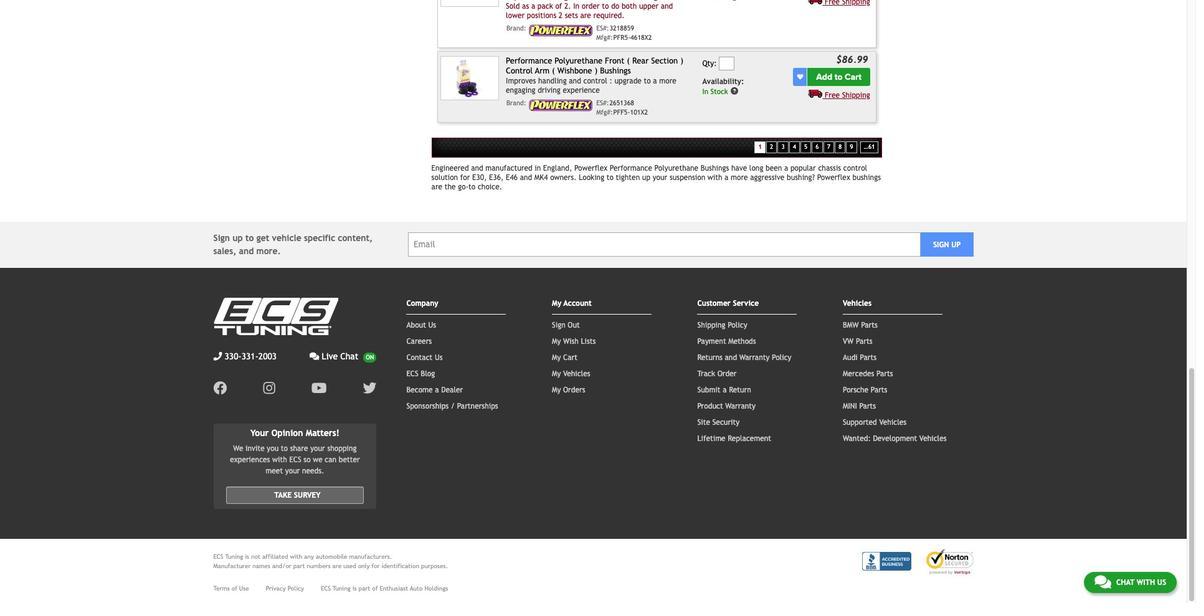 Task type: describe. For each thing, give the bounding box(es) containing it.
8
[[839, 143, 842, 150]]

wanted:
[[843, 434, 871, 443]]

audi parts link
[[843, 353, 877, 362]]

affiliated
[[262, 554, 288, 560]]

free shipping image
[[808, 0, 823, 4]]

is for part
[[352, 585, 357, 592]]

tuning for not
[[225, 554, 243, 560]]

to inside we invite you to share your shopping experiences with ecs so we can better meet your needs.
[[281, 444, 288, 453]]

1 vertical spatial 2
[[770, 143, 773, 150]]

parts for mini parts
[[859, 402, 876, 410]]

use
[[239, 585, 249, 592]]

0 horizontal spatial )
[[595, 66, 598, 76]]

youtube logo image
[[311, 381, 327, 395]]

porsche parts
[[843, 385, 887, 394]]

product
[[697, 402, 723, 410]]

1 horizontal spatial (
[[627, 56, 630, 65]]

performance inside performance polyurethane front ( rear section ) control arm ( wishbone ) bushings improves handling and control : upgrade to a more engaging driving experience
[[506, 56, 552, 65]]

contact us
[[406, 353, 443, 362]]

Email email field
[[408, 233, 921, 257]]

ecs inside we invite you to share your shopping experiences with ecs so we can better meet your needs.
[[289, 456, 301, 464]]

and inside "sign up to get vehicle specific content, sales, and more."
[[239, 246, 254, 256]]

sales,
[[213, 246, 236, 256]]

ecs tuning image
[[213, 298, 338, 335]]

to inside performance polyurethane front ( rear section ) control arm ( wishbone ) bushings improves handling and control : upgrade to a more engaging driving experience
[[644, 76, 651, 85]]

instagram logo image
[[263, 381, 275, 395]]

service
[[733, 299, 759, 308]]

my account
[[552, 299, 592, 308]]

control inside performance polyurethane front ( rear section ) control arm ( wishbone ) bushings improves handling and control : upgrade to a more engaging driving experience
[[583, 76, 607, 85]]

to down e30,
[[469, 182, 476, 191]]

and inside sold as a pack of 2. in order to do both upper and lower positions 2 sets are required.
[[661, 2, 673, 10]]

out
[[568, 321, 580, 329]]

parts for audi parts
[[860, 353, 877, 362]]

vw parts link
[[843, 337, 873, 346]]

to left tighten
[[607, 173, 614, 182]]

sponsorships
[[406, 402, 449, 410]]

2 horizontal spatial policy
[[772, 353, 791, 362]]

aggressive
[[750, 173, 785, 182]]

to inside "sign up to get vehicle specific content, sales, and more."
[[245, 233, 254, 243]]

supported
[[843, 418, 877, 427]]

are inside ecs tuning is not affiliated with any automobile manufacturers. manufacturer names and/or part numbers are used only for identification purposes.
[[332, 563, 342, 570]]

terms of use
[[213, 585, 249, 592]]

submit
[[697, 385, 721, 394]]

ecs for ecs blog
[[406, 369, 419, 378]]

opinion
[[271, 428, 303, 438]]

my for my cart
[[552, 353, 561, 362]]

add
[[816, 71, 832, 82]]

and up e30,
[[471, 164, 483, 172]]

of for ecs
[[372, 585, 378, 592]]

sponsorships / partnerships link
[[406, 402, 498, 410]]

qty:
[[702, 59, 717, 68]]

2 inside sold as a pack of 2. in order to do both upper and lower positions 2 sets are required.
[[559, 11, 563, 20]]

become a dealer link
[[406, 385, 463, 394]]

a left dealer
[[435, 385, 439, 394]]

ecs blog
[[406, 369, 435, 378]]

in inside availability: in stock
[[702, 87, 708, 95]]

performance inside engineered and manufactured in england, powerflex performance polyurethane bushings have long been a popular chassis control solution for e30, e36, e46 and mk4 owners. looking to tighten up your suspension with a more aggressive bushing? powerflex bushings are the go-to choice.
[[610, 164, 652, 172]]

7
[[827, 143, 830, 150]]

enthusiast
[[380, 585, 408, 592]]

shipping policy link
[[697, 321, 747, 329]]

experience
[[563, 86, 600, 95]]

order
[[582, 2, 600, 10]]

comments image
[[1095, 574, 1111, 589]]

payment methods
[[697, 337, 756, 346]]

polyurethane inside performance polyurethane front ( rear section ) control arm ( wishbone ) bushings improves handling and control : upgrade to a more engaging driving experience
[[555, 56, 603, 65]]

ecs tuning is not affiliated with any automobile manufacturers. manufacturer names and/or part numbers are used only for identification purposes.
[[213, 554, 448, 570]]

ecs for ecs tuning is part of enthusiast auto holdings
[[321, 585, 331, 592]]

up for sign up
[[951, 240, 961, 249]]

careers link
[[406, 337, 432, 346]]

are inside sold as a pack of 2. in order to do both upper and lower positions 2 sets are required.
[[580, 11, 591, 20]]

brand: for es#: 3218859 mfg#: pfr5-4618x2
[[506, 24, 526, 32]]

sign up button
[[921, 233, 973, 257]]

you
[[267, 444, 279, 453]]

supported vehicles link
[[843, 418, 907, 427]]

is for not
[[245, 554, 249, 560]]

take survey link
[[226, 487, 364, 504]]

and inside performance polyurethane front ( rear section ) control arm ( wishbone ) bushings improves handling and control : upgrade to a more engaging driving experience
[[569, 76, 581, 85]]

es#2651368 - pff5-101x2 - performance polyurethane front ( rear section ) control arm ( wishbone ) bushings - improves handling and control : upgrade to a more engaging driving experience - powerflex - mini image
[[441, 56, 499, 100]]

stock
[[711, 87, 728, 95]]

2 question sign image from the top
[[730, 86, 739, 95]]

product warranty
[[697, 402, 756, 410]]

shopping
[[327, 444, 357, 453]]

sign for sign up to get vehicle specific content, sales, and more.
[[213, 233, 230, 243]]

porsche
[[843, 385, 869, 394]]

are inside engineered and manufactured in england, powerflex performance polyurethane bushings have long been a popular chassis control solution for e30, e36, e46 and mk4 owners. looking to tighten up your suspension with a more aggressive bushing? powerflex bushings are the go-to choice.
[[431, 182, 442, 191]]

1 horizontal spatial part
[[359, 585, 370, 592]]

free shipping image
[[808, 89, 823, 98]]

live chat
[[322, 351, 358, 361]]

lifetime replacement
[[697, 434, 771, 443]]

do
[[611, 2, 619, 10]]

audi parts
[[843, 353, 877, 362]]

up for sign up to get vehicle specific content, sales, and more.
[[233, 233, 243, 243]]

replacement
[[728, 434, 771, 443]]

of inside terms of use link
[[232, 585, 237, 592]]

returns
[[697, 353, 723, 362]]

0 horizontal spatial your
[[285, 467, 300, 476]]

add to wish list image
[[797, 74, 803, 80]]

methods
[[728, 337, 756, 346]]

specific
[[304, 233, 335, 243]]

a left return on the bottom of page
[[723, 385, 727, 394]]

e46
[[506, 173, 518, 182]]

survey
[[294, 491, 321, 500]]

ecs blog link
[[406, 369, 435, 378]]

0 horizontal spatial shipping
[[697, 321, 726, 329]]

us for about us
[[428, 321, 436, 329]]

automobile
[[316, 554, 347, 560]]

a right suspension
[[725, 173, 729, 182]]

1 vertical spatial chat
[[1116, 578, 1135, 587]]

pfr5-
[[613, 33, 631, 41]]

holdings
[[425, 585, 448, 592]]

become a dealer
[[406, 385, 463, 394]]

my for my account
[[552, 299, 562, 308]]

parts for vw parts
[[856, 337, 873, 346]]

names
[[253, 563, 270, 570]]

es#3218859 - pfr5-4618x2 - performance polyurethane rear upper and lower arm outer bushing set - helps maintain proper suspension geometry for improved handling and less rear steer feeling. - powerflex - bmw image
[[441, 0, 499, 7]]

my for my vehicles
[[552, 369, 561, 378]]

a inside performance polyurethane front ( rear section ) control arm ( wishbone ) bushings improves handling and control : upgrade to a more engaging driving experience
[[653, 76, 657, 85]]

the
[[445, 182, 456, 191]]

returns and warranty policy link
[[697, 353, 791, 362]]

any
[[304, 554, 314, 560]]

2 link
[[766, 142, 777, 153]]

331-
[[242, 351, 258, 361]]

vehicles up wanted: development vehicles link
[[879, 418, 907, 427]]

a inside sold as a pack of 2. in order to do both upper and lower positions 2 sets are required.
[[531, 2, 535, 10]]

/
[[451, 402, 455, 410]]

my for my wish lists
[[552, 337, 561, 346]]

careers
[[406, 337, 432, 346]]

mercedes parts link
[[843, 369, 893, 378]]

track order link
[[697, 369, 737, 378]]

for for only
[[372, 563, 380, 570]]

8 link
[[835, 142, 846, 153]]

4618x2
[[631, 33, 652, 41]]

site
[[697, 418, 710, 427]]

security
[[712, 418, 740, 427]]

sold
[[506, 2, 520, 10]]

more inside performance polyurethane front ( rear section ) control arm ( wishbone ) bushings improves handling and control : upgrade to a more engaging driving experience
[[659, 76, 677, 85]]

4 link
[[789, 142, 800, 153]]

3218859
[[610, 24, 634, 32]]

enthusiast auto holdings link
[[380, 584, 448, 593]]

phone image
[[213, 352, 222, 361]]

0 horizontal spatial powerflex
[[574, 164, 608, 172]]

chat inside 'link'
[[340, 351, 358, 361]]



Task type: vqa. For each thing, say whether or not it's contained in the screenshot.
:
yes



Task type: locate. For each thing, give the bounding box(es) containing it.
1 vertical spatial in
[[702, 87, 708, 95]]

performance up control
[[506, 56, 552, 65]]

site security link
[[697, 418, 740, 427]]

1 vertical spatial powerflex - corporate logo image
[[529, 99, 593, 112]]

content,
[[338, 233, 373, 243]]

with inside engineered and manufactured in england, powerflex performance polyurethane bushings have long been a popular chassis control solution for e30, e36, e46 and mk4 owners. looking to tighten up your suspension with a more aggressive bushing? powerflex bushings are the go-to choice.
[[708, 173, 722, 182]]

control down performance polyurethane front ( rear section ) control arm ( wishbone ) bushings link
[[583, 76, 607, 85]]

orders
[[563, 385, 585, 394]]

brand: down "engaging"
[[506, 99, 526, 106]]

1 horizontal spatial 2
[[770, 143, 773, 150]]

us for contact us
[[435, 353, 443, 362]]

not
[[251, 554, 260, 560]]

to left do
[[602, 2, 609, 10]]

is down used
[[352, 585, 357, 592]]

es#: left 2651368
[[596, 99, 609, 106]]

return
[[729, 385, 751, 394]]

es#: for es#: 2651368 mfg#: pff5-101x2
[[596, 99, 609, 106]]

to right the upgrade
[[644, 76, 651, 85]]

control
[[506, 66, 533, 76]]

ecs down numbers
[[321, 585, 331, 592]]

0 horizontal spatial performance
[[506, 56, 552, 65]]

parts for porsche parts
[[871, 385, 887, 394]]

with up "meet"
[[272, 456, 287, 464]]

more down "section"
[[659, 76, 677, 85]]

1 vertical spatial mfg#:
[[596, 108, 613, 116]]

mfg#: left pfr5- at top right
[[596, 33, 613, 41]]

2 left 3
[[770, 143, 773, 150]]

free
[[825, 91, 840, 99]]

take
[[274, 491, 292, 500]]

2 vertical spatial are
[[332, 563, 342, 570]]

my vehicles
[[552, 369, 590, 378]]

1 horizontal spatial your
[[310, 444, 325, 453]]

cart inside button
[[845, 71, 862, 82]]

2 horizontal spatial are
[[580, 11, 591, 20]]

0 horizontal spatial more
[[659, 76, 677, 85]]

and up 'order'
[[725, 353, 737, 362]]

) right "section"
[[680, 56, 683, 65]]

1 vertical spatial es#:
[[596, 99, 609, 106]]

bushings left have
[[701, 164, 729, 172]]

is left not at the bottom left of page
[[245, 554, 249, 560]]

performance polyurethane front ( rear section ) control arm ( wishbone ) bushings link
[[506, 56, 683, 76]]

vehicles
[[843, 299, 872, 308], [563, 369, 590, 378], [879, 418, 907, 427], [919, 434, 947, 443]]

0 horizontal spatial are
[[332, 563, 342, 570]]

0 vertical spatial control
[[583, 76, 607, 85]]

parts down porsche parts link
[[859, 402, 876, 410]]

bushings inside engineered and manufactured in england, powerflex performance polyurethane bushings have long been a popular chassis control solution for e30, e36, e46 and mk4 owners. looking to tighten up your suspension with a more aggressive bushing? powerflex bushings are the go-to choice.
[[701, 164, 729, 172]]

with right comments icon on the bottom
[[1137, 578, 1155, 587]]

1 horizontal spatial up
[[642, 173, 650, 182]]

as
[[522, 2, 529, 10]]

of inside sold as a pack of 2. in order to do both upper and lower positions 2 sets are required.
[[555, 2, 562, 10]]

0 vertical spatial shipping
[[842, 91, 870, 99]]

control up bushings on the right top of page
[[843, 164, 867, 172]]

your up we
[[310, 444, 325, 453]]

of left use
[[232, 585, 237, 592]]

become
[[406, 385, 433, 394]]

es#: inside the es#: 3218859 mfg#: pfr5-4618x2
[[596, 24, 609, 32]]

0 vertical spatial policy
[[728, 321, 747, 329]]

parts for mercedes parts
[[877, 369, 893, 378]]

0 vertical spatial more
[[659, 76, 677, 85]]

powerflex down the "chassis"
[[817, 173, 850, 182]]

add to cart button
[[808, 68, 870, 86]]

bmw parts link
[[843, 321, 878, 329]]

2 mfg#: from the top
[[596, 108, 613, 116]]

1 vertical spatial is
[[352, 585, 357, 592]]

2 my from the top
[[552, 337, 561, 346]]

used
[[343, 563, 356, 570]]

powerflex - corporate logo image
[[529, 24, 593, 37], [529, 99, 593, 112]]

$86.99
[[836, 54, 868, 65]]

supported vehicles
[[843, 418, 907, 427]]

0 vertical spatial is
[[245, 554, 249, 560]]

are down order
[[580, 11, 591, 20]]

policy for shipping policy
[[728, 321, 747, 329]]

2 powerflex - corporate logo image from the top
[[529, 99, 593, 112]]

chat right 'live'
[[340, 351, 358, 361]]

1 horizontal spatial bushings
[[701, 164, 729, 172]]

chat with us link
[[1084, 572, 1177, 593]]

1 brand: from the top
[[506, 24, 526, 32]]

wishbone
[[557, 66, 592, 76]]

comments image
[[310, 352, 319, 361]]

terms
[[213, 585, 230, 592]]

1 my from the top
[[552, 299, 562, 308]]

warranty down methods
[[739, 353, 770, 362]]

2 left sets
[[559, 11, 563, 20]]

mfg#: for 2651368
[[596, 108, 613, 116]]

to inside button
[[835, 71, 843, 82]]

for inside ecs tuning is not affiliated with any automobile manufacturers. manufacturer names and/or part numbers are used only for identification purposes.
[[372, 563, 380, 570]]

es#: down required.
[[596, 24, 609, 32]]

0 horizontal spatial chat
[[340, 351, 358, 361]]

shipping up payment
[[697, 321, 726, 329]]

parts for bmw parts
[[861, 321, 878, 329]]

take survey
[[274, 491, 321, 500]]

1 vertical spatial for
[[372, 563, 380, 570]]

shipping policy
[[697, 321, 747, 329]]

ecs for ecs tuning is not affiliated with any automobile manufacturers. manufacturer names and/or part numbers are used only for identification purposes.
[[213, 554, 223, 560]]

live
[[322, 351, 338, 361]]

for up go-
[[460, 173, 470, 182]]

shipping right the free
[[842, 91, 870, 99]]

with right suspension
[[708, 173, 722, 182]]

to right add
[[835, 71, 843, 82]]

in inside sold as a pack of 2. in order to do both upper and lower positions 2 sets are required.
[[573, 2, 579, 10]]

1 vertical spatial us
[[435, 353, 443, 362]]

and
[[661, 2, 673, 10], [569, 76, 581, 85], [471, 164, 483, 172], [520, 173, 532, 182], [239, 246, 254, 256], [725, 353, 737, 362]]

2 brand: from the top
[[506, 99, 526, 106]]

1 vertical spatial are
[[431, 182, 442, 191]]

0 vertical spatial are
[[580, 11, 591, 20]]

1 vertical spatial part
[[359, 585, 370, 592]]

powerflex - corporate logo image down sets
[[529, 24, 593, 37]]

sign inside button
[[933, 240, 949, 249]]

1 vertical spatial (
[[552, 66, 555, 76]]

engineered and manufactured in england, powerflex performance polyurethane bushings have long been a popular chassis control solution for e30, e36, e46 and mk4 owners. looking to tighten up your suspension with a more aggressive bushing? powerflex bushings are the go-to choice.
[[431, 164, 881, 191]]

1 vertical spatial polyurethane
[[655, 164, 698, 172]]

2 vertical spatial us
[[1157, 578, 1166, 587]]

es#: 2651368 mfg#: pff5-101x2
[[596, 99, 648, 116]]

are
[[580, 11, 591, 20], [431, 182, 442, 191], [332, 563, 342, 570]]

5
[[804, 143, 808, 150]]

0 vertical spatial 2
[[559, 11, 563, 20]]

0 horizontal spatial sign
[[213, 233, 230, 243]]

1 horizontal spatial )
[[680, 56, 683, 65]]

arm
[[535, 66, 550, 76]]

parts right vw
[[856, 337, 873, 346]]

bmw
[[843, 321, 859, 329]]

parts up the porsche parts
[[877, 369, 893, 378]]

experiences
[[230, 456, 270, 464]]

both
[[622, 2, 637, 10]]

ecs
[[406, 369, 419, 378], [289, 456, 301, 464], [213, 554, 223, 560], [321, 585, 331, 592]]

wish
[[563, 337, 579, 346]]

1 question sign image from the top
[[730, 0, 739, 2]]

0 horizontal spatial part
[[293, 563, 305, 570]]

your left suspension
[[653, 173, 667, 182]]

mfg#: inside the es#: 3218859 mfg#: pfr5-4618x2
[[596, 33, 613, 41]]

1 vertical spatial more
[[731, 173, 748, 182]]

looking
[[579, 173, 604, 182]]

tuning up manufacturer
[[225, 554, 243, 560]]

sign for sign out
[[552, 321, 566, 329]]

question sign image
[[730, 0, 739, 2], [730, 86, 739, 95]]

up inside button
[[951, 240, 961, 249]]

in
[[535, 164, 541, 172]]

cart down the wish
[[563, 353, 577, 362]]

meet
[[266, 467, 283, 476]]

policy
[[728, 321, 747, 329], [772, 353, 791, 362], [288, 585, 304, 592]]

is inside ecs tuning is not affiliated with any automobile manufacturers. manufacturer names and/or part numbers are used only for identification purposes.
[[245, 554, 249, 560]]

0 vertical spatial question sign image
[[730, 0, 739, 2]]

1 horizontal spatial chat
[[1116, 578, 1135, 587]]

ecs inside ecs tuning is not affiliated with any automobile manufacturers. manufacturer names and/or part numbers are used only for identification purposes.
[[213, 554, 223, 560]]

2 vertical spatial your
[[285, 467, 300, 476]]

us right comments icon on the bottom
[[1157, 578, 1166, 587]]

more down have
[[731, 173, 748, 182]]

powerflex - corporate logo image down driving
[[529, 99, 593, 112]]

ecs left so
[[289, 456, 301, 464]]

your
[[250, 428, 269, 438]]

6 link
[[812, 142, 823, 153]]

submit a return link
[[697, 385, 751, 394]]

lifetime replacement link
[[697, 434, 771, 443]]

0 vertical spatial performance
[[506, 56, 552, 65]]

0 vertical spatial bushings
[[600, 66, 631, 76]]

330-331-2003
[[225, 351, 277, 361]]

0 vertical spatial mfg#:
[[596, 33, 613, 41]]

mfg#: inside es#: 2651368 mfg#: pff5-101x2
[[596, 108, 613, 116]]

1 horizontal spatial polyurethane
[[655, 164, 698, 172]]

5 link
[[801, 142, 811, 153]]

0 horizontal spatial is
[[245, 554, 249, 560]]

1 vertical spatial warranty
[[725, 402, 756, 410]]

0 vertical spatial tuning
[[225, 554, 243, 560]]

…61
[[864, 143, 875, 150]]

1 vertical spatial question sign image
[[730, 86, 739, 95]]

0 vertical spatial brand:
[[506, 24, 526, 32]]

my orders
[[552, 385, 585, 394]]

1 horizontal spatial sign
[[552, 321, 566, 329]]

1 horizontal spatial cart
[[845, 71, 862, 82]]

1 vertical spatial powerflex
[[817, 173, 850, 182]]

4 my from the top
[[552, 369, 561, 378]]

wanted: development vehicles
[[843, 434, 947, 443]]

0 vertical spatial your
[[653, 173, 667, 182]]

0 horizontal spatial in
[[573, 2, 579, 10]]

a right been
[[784, 164, 788, 172]]

0 vertical spatial powerflex
[[574, 164, 608, 172]]

of for sold
[[555, 2, 562, 10]]

powerflex - corporate logo image for es#: 3218859 mfg#: pfr5-4618x2
[[529, 24, 593, 37]]

for for solution
[[460, 173, 470, 182]]

pack
[[538, 2, 553, 10]]

1 horizontal spatial is
[[352, 585, 357, 592]]

part down any
[[293, 563, 305, 570]]

bushings inside performance polyurethane front ( rear section ) control arm ( wishbone ) bushings improves handling and control : upgrade to a more engaging driving experience
[[600, 66, 631, 76]]

0 horizontal spatial policy
[[288, 585, 304, 592]]

part inside ecs tuning is not affiliated with any automobile manufacturers. manufacturer names and/or part numbers are used only for identification purposes.
[[293, 563, 305, 570]]

tighten
[[616, 173, 640, 182]]

polyurethane inside engineered and manufactured in england, powerflex performance polyurethane bushings have long been a popular chassis control solution for e30, e36, e46 and mk4 owners. looking to tighten up your suspension with a more aggressive bushing? powerflex bushings are the go-to choice.
[[655, 164, 698, 172]]

sign up
[[933, 240, 961, 249]]

brand: down lower
[[506, 24, 526, 32]]

tuning down used
[[333, 585, 351, 592]]

tuning inside ecs tuning is not affiliated with any automobile manufacturers. manufacturer names and/or part numbers are used only for identification purposes.
[[225, 554, 243, 560]]

0 horizontal spatial for
[[372, 563, 380, 570]]

suspension
[[670, 173, 705, 182]]

and right upper
[[661, 2, 673, 10]]

partnerships
[[457, 402, 498, 410]]

performance up tighten
[[610, 164, 652, 172]]

more.
[[256, 246, 281, 256]]

and right e46
[[520, 173, 532, 182]]

3 my from the top
[[552, 353, 561, 362]]

0 vertical spatial )
[[680, 56, 683, 65]]

facebook logo image
[[213, 381, 227, 395]]

5 my from the top
[[552, 385, 561, 394]]

blog
[[421, 369, 435, 378]]

tuning for part
[[333, 585, 351, 592]]

long
[[749, 164, 763, 172]]

a down "section"
[[653, 76, 657, 85]]

1 horizontal spatial shipping
[[842, 91, 870, 99]]

1 vertical spatial performance
[[610, 164, 652, 172]]

0 horizontal spatial up
[[233, 233, 243, 243]]

es#: for es#: 3218859 mfg#: pfr5-4618x2
[[596, 24, 609, 32]]

my left account
[[552, 299, 562, 308]]

0 vertical spatial cart
[[845, 71, 862, 82]]

in left stock at the top right
[[702, 87, 708, 95]]

1 vertical spatial brand:
[[506, 99, 526, 106]]

porsche parts link
[[843, 385, 887, 394]]

330-331-2003 link
[[213, 350, 277, 363]]

control inside engineered and manufactured in england, powerflex performance polyurethane bushings have long been a popular chassis control solution for e30, e36, e46 and mk4 owners. looking to tighten up your suspension with a more aggressive bushing? powerflex bushings are the go-to choice.
[[843, 164, 867, 172]]

up inside "sign up to get vehicle specific content, sales, and more."
[[233, 233, 243, 243]]

are down automobile
[[332, 563, 342, 570]]

powerflex - corporate logo image for es#: 2651368 mfg#: pff5-101x2
[[529, 99, 593, 112]]

matters!
[[306, 428, 339, 438]]

of left the 2.
[[555, 2, 562, 10]]

6
[[816, 143, 819, 150]]

is
[[245, 554, 249, 560], [352, 585, 357, 592]]

to left get
[[245, 233, 254, 243]]

vehicles up orders
[[563, 369, 590, 378]]

2 horizontal spatial sign
[[933, 240, 949, 249]]

powerflex up looking
[[574, 164, 608, 172]]

0 vertical spatial part
[[293, 563, 305, 570]]

chat with us
[[1116, 578, 1166, 587]]

my up my vehicles link
[[552, 353, 561, 362]]

my for my orders
[[552, 385, 561, 394]]

with inside ecs tuning is not affiliated with any automobile manufacturers. manufacturer names and/or part numbers are used only for identification purposes.
[[290, 554, 302, 560]]

in right the 2.
[[573, 2, 579, 10]]

0 vertical spatial chat
[[340, 351, 358, 361]]

us right about
[[428, 321, 436, 329]]

invite
[[246, 444, 265, 453]]

1 vertical spatial policy
[[772, 353, 791, 362]]

1 horizontal spatial tuning
[[333, 585, 351, 592]]

0 horizontal spatial control
[[583, 76, 607, 85]]

0 horizontal spatial polyurethane
[[555, 56, 603, 65]]

twitter logo image
[[363, 381, 377, 395]]

parts right bmw
[[861, 321, 878, 329]]

a right as
[[531, 2, 535, 10]]

) right wishbone
[[595, 66, 598, 76]]

more inside engineered and manufactured in england, powerflex performance polyurethane bushings have long been a popular chassis control solution for e30, e36, e46 and mk4 owners. looking to tighten up your suspension with a more aggressive bushing? powerflex bushings are the go-to choice.
[[731, 173, 748, 182]]

my left orders
[[552, 385, 561, 394]]

sign for sign up
[[933, 240, 949, 249]]

1 horizontal spatial are
[[431, 182, 442, 191]]

driving
[[538, 86, 561, 95]]

your right "meet"
[[285, 467, 300, 476]]

owners.
[[550, 173, 577, 182]]

ecs up manufacturer
[[213, 554, 223, 560]]

mfg#: left pff5-
[[596, 108, 613, 116]]

1 es#: from the top
[[596, 24, 609, 32]]

1 vertical spatial shipping
[[697, 321, 726, 329]]

to right you
[[281, 444, 288, 453]]

my down my cart
[[552, 369, 561, 378]]

2 horizontal spatial up
[[951, 240, 961, 249]]

development
[[873, 434, 917, 443]]

1 mfg#: from the top
[[596, 33, 613, 41]]

returns and warranty policy
[[697, 353, 791, 362]]

with
[[708, 173, 722, 182], [272, 456, 287, 464], [290, 554, 302, 560], [1137, 578, 1155, 587]]

to inside sold as a pack of 2. in order to do both upper and lower positions 2 sets are required.
[[602, 2, 609, 10]]

0 vertical spatial in
[[573, 2, 579, 10]]

1 horizontal spatial policy
[[728, 321, 747, 329]]

for down "manufacturers."
[[372, 563, 380, 570]]

2.
[[564, 2, 571, 10]]

1 horizontal spatial of
[[372, 585, 378, 592]]

2 es#: from the top
[[596, 99, 609, 106]]

1 powerflex - corporate logo image from the top
[[529, 24, 593, 37]]

1 horizontal spatial more
[[731, 173, 748, 182]]

1 horizontal spatial powerflex
[[817, 173, 850, 182]]

0 vertical spatial (
[[627, 56, 630, 65]]

vehicles up bmw parts
[[843, 299, 872, 308]]

0 horizontal spatial bushings
[[600, 66, 631, 76]]

and right "sales,"
[[239, 246, 254, 256]]

polyurethane up suspension
[[655, 164, 698, 172]]

a
[[531, 2, 535, 10], [653, 76, 657, 85], [784, 164, 788, 172], [725, 173, 729, 182], [435, 385, 439, 394], [723, 385, 727, 394]]

vehicles right development
[[919, 434, 947, 443]]

wanted: development vehicles link
[[843, 434, 947, 443]]

1 vertical spatial your
[[310, 444, 325, 453]]

0 horizontal spatial of
[[232, 585, 237, 592]]

2 horizontal spatial your
[[653, 173, 667, 182]]

ecs left blog
[[406, 369, 419, 378]]

with inside we invite you to share your shopping experiences with ecs so we can better meet your needs.
[[272, 456, 287, 464]]

policy for privacy policy
[[288, 585, 304, 592]]

polyurethane up wishbone
[[555, 56, 603, 65]]

customer service
[[697, 299, 759, 308]]

None text field
[[719, 57, 735, 71]]

brand: for es#: 2651368 mfg#: pff5-101x2
[[506, 99, 526, 106]]

of left enthusiast
[[372, 585, 378, 592]]

1 vertical spatial )
[[595, 66, 598, 76]]

control
[[583, 76, 607, 85], [843, 164, 867, 172]]

sponsorships / partnerships
[[406, 402, 498, 410]]

bushings
[[853, 173, 881, 182]]

share
[[290, 444, 308, 453]]

0 horizontal spatial tuning
[[225, 554, 243, 560]]

purposes.
[[421, 563, 448, 570]]

0 horizontal spatial 2
[[559, 11, 563, 20]]

your inside engineered and manufactured in england, powerflex performance polyurethane bushings have long been a popular chassis control solution for e30, e36, e46 and mk4 owners. looking to tighten up your suspension with a more aggressive bushing? powerflex bushings are the go-to choice.
[[653, 173, 667, 182]]

mercedes parts
[[843, 369, 893, 378]]

us
[[428, 321, 436, 329], [435, 353, 443, 362], [1157, 578, 1166, 587]]

sign inside "sign up to get vehicle specific content, sales, and more."
[[213, 233, 230, 243]]

tuning
[[225, 554, 243, 560], [333, 585, 351, 592]]

with left any
[[290, 554, 302, 560]]

3 link
[[778, 142, 788, 153]]

section
[[651, 56, 678, 65]]

1 vertical spatial tuning
[[333, 585, 351, 592]]

manufacturers.
[[349, 554, 392, 560]]

2 vertical spatial policy
[[288, 585, 304, 592]]

us right contact
[[435, 353, 443, 362]]

cart down $86.99
[[845, 71, 862, 82]]

chat right comments icon on the bottom
[[1116, 578, 1135, 587]]

( left rear
[[627, 56, 630, 65]]

1 horizontal spatial control
[[843, 164, 867, 172]]

1 horizontal spatial performance
[[610, 164, 652, 172]]

bushings down 'front'
[[600, 66, 631, 76]]

for inside engineered and manufactured in england, powerflex performance polyurethane bushings have long been a popular chassis control solution for e30, e36, e46 and mk4 owners. looking to tighten up your suspension with a more aggressive bushing? powerflex bushings are the go-to choice.
[[460, 173, 470, 182]]

0 horizontal spatial cart
[[563, 353, 577, 362]]

1 vertical spatial cart
[[563, 353, 577, 362]]

my vehicles link
[[552, 369, 590, 378]]

england,
[[543, 164, 572, 172]]

can
[[325, 456, 337, 464]]

handling
[[538, 76, 567, 85]]

( up handling
[[552, 66, 555, 76]]

mfg#: for 3218859
[[596, 33, 613, 41]]

es#: inside es#: 2651368 mfg#: pff5-101x2
[[596, 99, 609, 106]]

parts up mercedes parts link
[[860, 353, 877, 362]]

parts down mercedes parts
[[871, 385, 887, 394]]

warranty down return on the bottom of page
[[725, 402, 756, 410]]

order
[[718, 369, 737, 378]]

choice.
[[478, 182, 502, 191]]

are down solution
[[431, 182, 442, 191]]

part down "only"
[[359, 585, 370, 592]]

and down wishbone
[[569, 76, 581, 85]]

0 vertical spatial for
[[460, 173, 470, 182]]

0 vertical spatial warranty
[[739, 353, 770, 362]]

up inside engineered and manufactured in england, powerflex performance polyurethane bushings have long been a popular chassis control solution for e30, e36, e46 and mk4 owners. looking to tighten up your suspension with a more aggressive bushing? powerflex bushings are the go-to choice.
[[642, 173, 650, 182]]

my left the wish
[[552, 337, 561, 346]]

0 vertical spatial es#:
[[596, 24, 609, 32]]

mini parts link
[[843, 402, 876, 410]]



